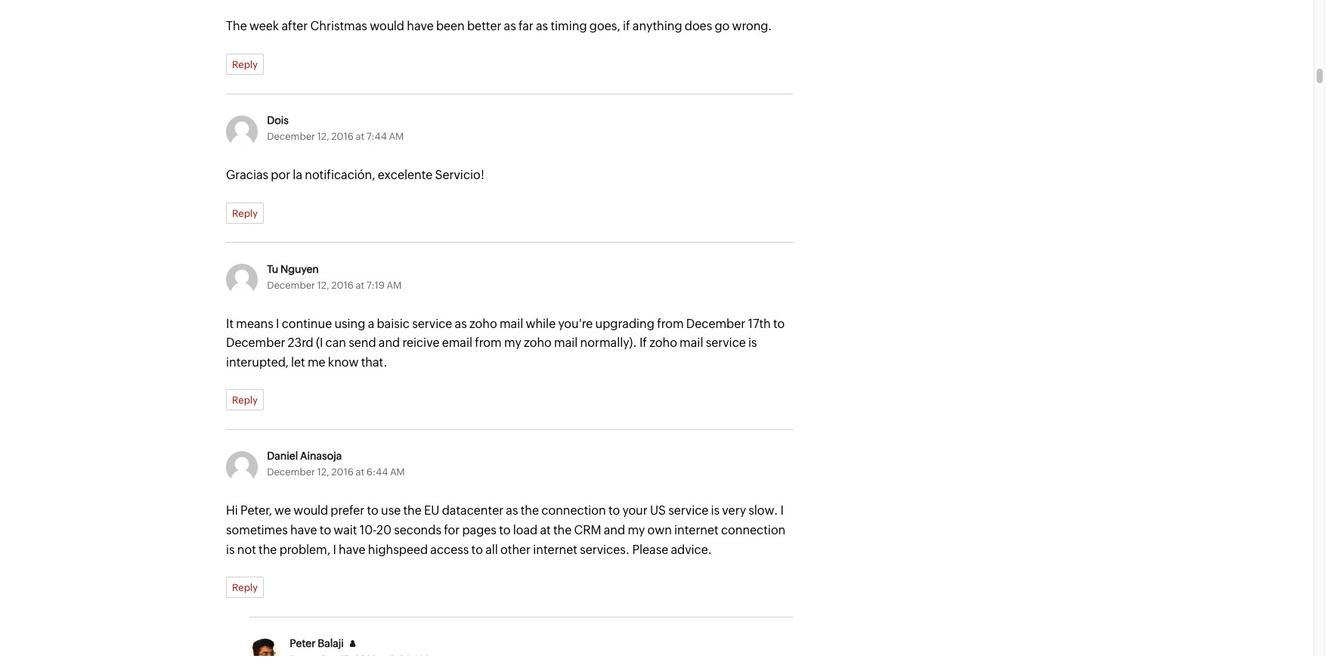 Task type: vqa. For each thing, say whether or not it's contained in the screenshot.
"import" inside , eliminating the need to download documents from your cloud drive, then manually import it to Writer.
no



Task type: locate. For each thing, give the bounding box(es) containing it.
load
[[513, 523, 538, 537]]

as up email on the left bottom
[[455, 316, 467, 331]]

2 vertical spatial have
[[339, 542, 365, 557]]

advice.
[[671, 542, 712, 557]]

0 horizontal spatial from
[[475, 336, 502, 350]]

12, for notificación,
[[317, 131, 329, 142]]

6:44
[[366, 467, 388, 478]]

2 horizontal spatial is
[[748, 336, 757, 350]]

december down daniel
[[267, 467, 315, 478]]

peter
[[290, 637, 316, 649]]

reply link down the not
[[226, 577, 264, 598]]

0 horizontal spatial i
[[276, 316, 279, 331]]

far
[[519, 19, 533, 34]]

0 horizontal spatial and
[[379, 336, 400, 350]]

2016
[[331, 131, 354, 142], [331, 279, 354, 291], [331, 467, 354, 478]]

after
[[281, 19, 308, 34]]

zoho right if
[[649, 336, 677, 350]]

i right 'slow.'
[[780, 504, 784, 518]]

1 horizontal spatial would
[[370, 19, 404, 34]]

at
[[356, 131, 364, 142], [356, 279, 364, 291], [356, 467, 364, 478], [540, 523, 551, 537]]

0 vertical spatial internet
[[674, 523, 719, 537]]

send
[[349, 336, 376, 350]]

20
[[376, 523, 392, 537]]

daniel ainasoja
[[267, 450, 342, 462]]

2 reply from the top
[[232, 208, 258, 219]]

as
[[504, 19, 516, 34], [536, 19, 548, 34], [455, 316, 467, 331], [506, 504, 518, 518]]

and inside hi peter, we would prefer to use the eu datacenter as the connection to your us service is very slow. i sometimes have to wait 10-20 seconds for pages to load at the crm and my own internet connection is not the problem, i have highspeed access to all other internet services. please advice.
[[604, 523, 625, 537]]

connection
[[541, 504, 606, 518], [721, 523, 786, 537]]

2 12, from the top
[[317, 279, 329, 291]]

my right email on the left bottom
[[504, 336, 521, 350]]

it
[[226, 316, 234, 331]]

gracias
[[226, 168, 268, 182]]

reply link
[[226, 54, 264, 75], [226, 202, 264, 223], [226, 390, 264, 411], [226, 577, 264, 598]]

would
[[370, 19, 404, 34], [293, 504, 328, 518]]

1 vertical spatial 2016
[[331, 279, 354, 291]]

3 reply from the top
[[232, 395, 258, 406]]

0 vertical spatial am
[[389, 131, 404, 142]]

tu nguyen
[[267, 263, 319, 275]]

december 12, 2016 at 7:44 am
[[267, 131, 404, 142]]

reply down the
[[232, 59, 258, 70]]

at for using
[[356, 279, 364, 291]]

2 reply link from the top
[[226, 202, 264, 223]]

have down wait
[[339, 542, 365, 557]]

my inside hi peter, we would prefer to use the eu datacenter as the connection to your us service is very slow. i sometimes have to wait 10-20 seconds for pages to load at the crm and my own internet connection is not the problem, i have highspeed access to all other internet services. please advice.
[[628, 523, 645, 537]]

is down 17th
[[748, 336, 757, 350]]

12, up the notificación,
[[317, 131, 329, 142]]

0 vertical spatial my
[[504, 336, 521, 350]]

2 vertical spatial service
[[668, 504, 708, 518]]

and inside it means i continue using a baisic service as zoho mail while you're upgrading from december 17th to december 23rd (i can send and reicive email from my zoho mail normally). if zoho mail service is interupted, let me know that.
[[379, 336, 400, 350]]

at right load
[[540, 523, 551, 537]]

1 horizontal spatial have
[[339, 542, 365, 557]]

reply link down gracias
[[226, 202, 264, 223]]

mail left while
[[500, 316, 523, 331]]

4 reply from the top
[[232, 582, 258, 593]]

reply link down the interupted, on the left bottom of the page
[[226, 390, 264, 411]]

december for hi peter, we would prefer to use the eu datacenter as the connection to your us service is very slow. i sometimes have to wait 10-20 seconds for pages to load at the crm and my own internet connection is not the problem, i have highspeed access to all other internet services. please advice.
[[267, 467, 315, 478]]

2016 down ainasoja
[[331, 467, 354, 478]]

0 horizontal spatial would
[[293, 504, 328, 518]]

0 horizontal spatial zoho
[[469, 316, 497, 331]]

0 horizontal spatial mail
[[500, 316, 523, 331]]

0 vertical spatial have
[[407, 19, 434, 34]]

reply down the not
[[232, 582, 258, 593]]

i
[[276, 316, 279, 331], [780, 504, 784, 518], [333, 542, 336, 557]]

my down the your
[[628, 523, 645, 537]]

been
[[436, 19, 465, 34]]

1 horizontal spatial from
[[657, 316, 684, 331]]

service inside hi peter, we would prefer to use the eu datacenter as the connection to your us service is very slow. i sometimes have to wait 10-20 seconds for pages to load at the crm and my own internet connection is not the problem, i have highspeed access to all other internet services. please advice.
[[668, 504, 708, 518]]

from right the "upgrading" on the left
[[657, 316, 684, 331]]

zoho up email on the left bottom
[[469, 316, 497, 331]]

0 horizontal spatial internet
[[533, 542, 577, 557]]

am
[[389, 131, 404, 142], [387, 279, 402, 291], [390, 467, 405, 478]]

internet down load
[[533, 542, 577, 557]]

zoho
[[469, 316, 497, 331], [524, 336, 552, 350], [649, 336, 677, 350]]

at left 7:19
[[356, 279, 364, 291]]

continue
[[282, 316, 332, 331]]

i down wait
[[333, 542, 336, 557]]

own
[[647, 523, 672, 537]]

to right 17th
[[773, 316, 785, 331]]

have up problem,
[[290, 523, 317, 537]]

2 horizontal spatial zoho
[[649, 336, 677, 350]]

2016 left 7:19
[[331, 279, 354, 291]]

anything
[[633, 19, 682, 34]]

pages
[[462, 523, 497, 537]]

1 vertical spatial my
[[628, 523, 645, 537]]

1 12, from the top
[[317, 131, 329, 142]]

wait
[[334, 523, 357, 537]]

mail right if
[[680, 336, 703, 350]]

mail down 'you're'
[[554, 336, 578, 350]]

better
[[467, 19, 501, 34]]

reply down the interupted, on the left bottom of the page
[[232, 395, 258, 406]]

at for excelente
[[356, 131, 364, 142]]

we
[[274, 504, 291, 518]]

the left eu
[[403, 504, 422, 518]]

1 vertical spatial connection
[[721, 523, 786, 537]]

3 reply link from the top
[[226, 390, 264, 411]]

as inside hi peter, we would prefer to use the eu datacenter as the connection to your us service is very slow. i sometimes have to wait 10-20 seconds for pages to load at the crm and my own internet connection is not the problem, i have highspeed access to all other internet services. please advice.
[[506, 504, 518, 518]]

hi
[[226, 504, 238, 518]]

have
[[407, 19, 434, 34], [290, 523, 317, 537], [339, 542, 365, 557]]

to left load
[[499, 523, 511, 537]]

december down "means"
[[226, 336, 285, 350]]

por
[[271, 168, 290, 182]]

to inside it means i continue using a baisic service as zoho mail while you're upgrading from december 17th to december 23rd (i can send and reicive email from my zoho mail normally). if zoho mail service is interupted, let me know that.
[[773, 316, 785, 331]]

excelente
[[378, 168, 433, 182]]

1 reply from the top
[[232, 59, 258, 70]]

2 2016 from the top
[[331, 279, 354, 291]]

is inside it means i continue using a baisic service as zoho mail while you're upgrading from december 17th to december 23rd (i can send and reicive email from my zoho mail normally). if zoho mail service is interupted, let me know that.
[[748, 336, 757, 350]]

problem,
[[279, 542, 330, 557]]

and down baisic
[[379, 336, 400, 350]]

sometimes
[[226, 523, 288, 537]]

12,
[[317, 131, 329, 142], [317, 279, 329, 291], [317, 467, 329, 478]]

am right 7:19
[[387, 279, 402, 291]]

would right christmas
[[370, 19, 404, 34]]

2016 for would
[[331, 467, 354, 478]]

3 12, from the top
[[317, 467, 329, 478]]

the right the not
[[259, 542, 277, 557]]

ainasoja
[[300, 450, 342, 462]]

3 2016 from the top
[[331, 467, 354, 478]]

at inside hi peter, we would prefer to use the eu datacenter as the connection to your us service is very slow. i sometimes have to wait 10-20 seconds for pages to load at the crm and my own internet connection is not the problem, i have highspeed access to all other internet services. please advice.
[[540, 523, 551, 537]]

0 horizontal spatial have
[[290, 523, 317, 537]]

and
[[379, 336, 400, 350], [604, 523, 625, 537]]

internet up advice.
[[674, 523, 719, 537]]

connection up 'crm'
[[541, 504, 606, 518]]

1 horizontal spatial connection
[[721, 523, 786, 537]]

1 horizontal spatial and
[[604, 523, 625, 537]]

you're
[[558, 316, 593, 331]]

goes,
[[589, 19, 620, 34]]

if
[[639, 336, 647, 350]]

4 reply link from the top
[[226, 577, 264, 598]]

am right 7:44
[[389, 131, 404, 142]]

have left the "been"
[[407, 19, 434, 34]]

connection down 'slow.'
[[721, 523, 786, 537]]

eu
[[424, 504, 440, 518]]

1 horizontal spatial my
[[628, 523, 645, 537]]

0 horizontal spatial my
[[504, 336, 521, 350]]

as left the far
[[504, 19, 516, 34]]

normally).
[[580, 336, 637, 350]]

i inside it means i continue using a baisic service as zoho mail while you're upgrading from december 17th to december 23rd (i can send and reicive email from my zoho mail normally). if zoho mail service is interupted, let me know that.
[[276, 316, 279, 331]]

0 vertical spatial is
[[748, 336, 757, 350]]

it means i continue using a baisic service as zoho mail while you're upgrading from december 17th to december 23rd (i can send and reicive email from my zoho mail normally). if zoho mail service is interupted, let me know that.
[[226, 316, 785, 369]]

december down tu nguyen
[[267, 279, 315, 291]]

1 reply link from the top
[[226, 54, 264, 75]]

reply down gracias
[[232, 208, 258, 219]]

2 vertical spatial 2016
[[331, 467, 354, 478]]

reply
[[232, 59, 258, 70], [232, 208, 258, 219], [232, 395, 258, 406], [232, 582, 258, 593]]

1 vertical spatial am
[[387, 279, 402, 291]]

services.
[[580, 542, 630, 557]]

to left all at the left of the page
[[471, 542, 483, 557]]

0 vertical spatial connection
[[541, 504, 606, 518]]

december 12, 2016 at 6:44 am link
[[267, 467, 405, 478]]

internet
[[674, 523, 719, 537], [533, 542, 577, 557]]

am for servicio!
[[389, 131, 404, 142]]

is left the not
[[226, 542, 235, 557]]

2016 left 7:44
[[331, 131, 354, 142]]

10-
[[360, 523, 376, 537]]

2 vertical spatial am
[[390, 467, 405, 478]]

1 vertical spatial service
[[706, 336, 746, 350]]

would right we
[[293, 504, 328, 518]]

0 vertical spatial and
[[379, 336, 400, 350]]

us
[[650, 504, 666, 518]]

means
[[236, 316, 273, 331]]

12, down nguyen
[[317, 279, 329, 291]]

12, down ainasoja
[[317, 467, 329, 478]]

2 vertical spatial is
[[226, 542, 235, 557]]

1 horizontal spatial i
[[333, 542, 336, 557]]

as right the far
[[536, 19, 548, 34]]

and up services.
[[604, 523, 625, 537]]

december down dois
[[267, 131, 315, 142]]

i right "means"
[[276, 316, 279, 331]]

am for to
[[390, 467, 405, 478]]

is
[[748, 336, 757, 350], [711, 504, 720, 518], [226, 542, 235, 557]]

your
[[622, 504, 648, 518]]

0 horizontal spatial is
[[226, 542, 235, 557]]

1 vertical spatial is
[[711, 504, 720, 518]]

reply for it
[[232, 395, 258, 406]]

is left very
[[711, 504, 720, 518]]

reply link down the
[[226, 54, 264, 75]]

2 horizontal spatial i
[[780, 504, 784, 518]]

0 vertical spatial 2016
[[331, 131, 354, 142]]

to left use
[[367, 504, 379, 518]]

the up load
[[521, 504, 539, 518]]

december 12, 2016 at 7:44 am link
[[267, 131, 404, 142]]

1 vertical spatial and
[[604, 523, 625, 537]]

1 2016 from the top
[[331, 131, 354, 142]]

from
[[657, 316, 684, 331], [475, 336, 502, 350]]

at left 7:44
[[356, 131, 364, 142]]

december for it means i continue using a baisic service as zoho mail while you're upgrading from december 17th to december 23rd (i can send and reicive email from my zoho mail normally). if zoho mail service is interupted, let me know that.
[[267, 279, 315, 291]]

am right the 6:44
[[390, 467, 405, 478]]

crm
[[574, 523, 601, 537]]

zoho down while
[[524, 336, 552, 350]]

0 vertical spatial i
[[276, 316, 279, 331]]

email
[[442, 336, 472, 350]]

as up load
[[506, 504, 518, 518]]

1 vertical spatial 12,
[[317, 279, 329, 291]]

at left the 6:44
[[356, 467, 364, 478]]

to
[[773, 316, 785, 331], [367, 504, 379, 518], [608, 504, 620, 518], [320, 523, 331, 537], [499, 523, 511, 537], [471, 542, 483, 557]]

mail
[[500, 316, 523, 331], [554, 336, 578, 350], [680, 336, 703, 350]]

1 vertical spatial would
[[293, 504, 328, 518]]

2 vertical spatial 12,
[[317, 467, 329, 478]]

0 vertical spatial 12,
[[317, 131, 329, 142]]

interupted,
[[226, 355, 289, 369]]

from right email on the left bottom
[[475, 336, 502, 350]]



Task type: describe. For each thing, give the bounding box(es) containing it.
1 horizontal spatial is
[[711, 504, 720, 518]]

as inside it means i continue using a baisic service as zoho mail while you're upgrading from december 17th to december 23rd (i can send and reicive email from my zoho mail normally). if zoho mail service is interupted, let me know that.
[[455, 316, 467, 331]]

not
[[237, 542, 256, 557]]

let
[[291, 355, 305, 369]]

7:44
[[366, 131, 387, 142]]

to left wait
[[320, 523, 331, 537]]

reicive
[[402, 336, 439, 350]]

notificación,
[[305, 168, 375, 182]]

hi peter, we would prefer to use the eu datacenter as the connection to your us service is very slow. i sometimes have to wait 10-20 seconds for pages to load at the crm and my own internet connection is not the problem, i have highspeed access to all other internet services. please advice.
[[226, 504, 786, 557]]

am for a
[[387, 279, 402, 291]]

reply for hi
[[232, 582, 258, 593]]

seconds
[[394, 523, 441, 537]]

2 horizontal spatial mail
[[680, 336, 703, 350]]

my inside it means i continue using a baisic service as zoho mail while you're upgrading from december 17th to december 23rd (i can send and reicive email from my zoho mail normally). if zoho mail service is interupted, let me know that.
[[504, 336, 521, 350]]

2 horizontal spatial have
[[407, 19, 434, 34]]

all
[[485, 542, 498, 557]]

2016 for notificación,
[[331, 131, 354, 142]]

1 vertical spatial internet
[[533, 542, 577, 557]]

1 horizontal spatial zoho
[[524, 336, 552, 350]]

1 vertical spatial i
[[780, 504, 784, 518]]

using
[[334, 316, 365, 331]]

please
[[632, 542, 668, 557]]

other
[[500, 542, 531, 557]]

that.
[[361, 355, 387, 369]]

dois
[[267, 114, 289, 126]]

christmas
[[310, 19, 367, 34]]

the left 'crm'
[[553, 523, 572, 537]]

peter balaji
[[290, 637, 344, 649]]

gracias por la notificación, excelente servicio!
[[226, 168, 485, 182]]

december 12, 2016 at 6:44 am
[[267, 467, 405, 478]]

december 12, 2016 at 7:19 am link
[[267, 279, 402, 291]]

servicio!
[[435, 168, 485, 182]]

december for gracias por la notificación, excelente servicio!
[[267, 131, 315, 142]]

1 horizontal spatial internet
[[674, 523, 719, 537]]

if
[[623, 19, 630, 34]]

2016 for continue
[[331, 279, 354, 291]]

highspeed
[[368, 542, 428, 557]]

use
[[381, 504, 401, 518]]

(i
[[316, 336, 323, 350]]

very
[[722, 504, 746, 518]]

1 vertical spatial have
[[290, 523, 317, 537]]

go
[[715, 19, 730, 34]]

0 vertical spatial service
[[412, 316, 452, 331]]

balaji
[[318, 637, 344, 649]]

1 vertical spatial from
[[475, 336, 502, 350]]

reply link for hi
[[226, 577, 264, 598]]

slow.
[[748, 504, 778, 518]]

to left the your
[[608, 504, 620, 518]]

baisic
[[377, 316, 410, 331]]

nguyen
[[280, 263, 319, 275]]

me
[[308, 355, 325, 369]]

23rd
[[288, 336, 314, 350]]

peter,
[[240, 504, 272, 518]]

does
[[685, 19, 712, 34]]

while
[[526, 316, 556, 331]]

prefer
[[331, 504, 364, 518]]

12, for would
[[317, 467, 329, 478]]

at for prefer
[[356, 467, 364, 478]]

7:19
[[366, 279, 385, 291]]

12, for continue
[[317, 279, 329, 291]]

reply link for it
[[226, 390, 264, 411]]

upgrading
[[595, 316, 655, 331]]

week
[[249, 19, 279, 34]]

a
[[368, 316, 374, 331]]

would inside hi peter, we would prefer to use the eu datacenter as the connection to your us service is very slow. i sometimes have to wait 10-20 seconds for pages to load at the crm and my own internet connection is not the problem, i have highspeed access to all other internet services. please advice.
[[293, 504, 328, 518]]

0 vertical spatial would
[[370, 19, 404, 34]]

datacenter
[[442, 504, 503, 518]]

reply link for gracias
[[226, 202, 264, 223]]

wrong.
[[732, 19, 772, 34]]

december 12, 2016 at 7:19 am
[[267, 279, 402, 291]]

la
[[293, 168, 302, 182]]

the
[[226, 19, 247, 34]]

1 horizontal spatial mail
[[554, 336, 578, 350]]

17th
[[748, 316, 771, 331]]

can
[[325, 336, 346, 350]]

for
[[444, 523, 460, 537]]

reply for gracias
[[232, 208, 258, 219]]

0 vertical spatial from
[[657, 316, 684, 331]]

the week after christmas would have been better as far as timing goes, if anything does go wrong.
[[226, 19, 772, 34]]

daniel
[[267, 450, 298, 462]]

access
[[430, 542, 469, 557]]

tu
[[267, 263, 278, 275]]

timing
[[551, 19, 587, 34]]

0 horizontal spatial connection
[[541, 504, 606, 518]]

december left 17th
[[686, 316, 745, 331]]

know
[[328, 355, 359, 369]]

2 vertical spatial i
[[333, 542, 336, 557]]



